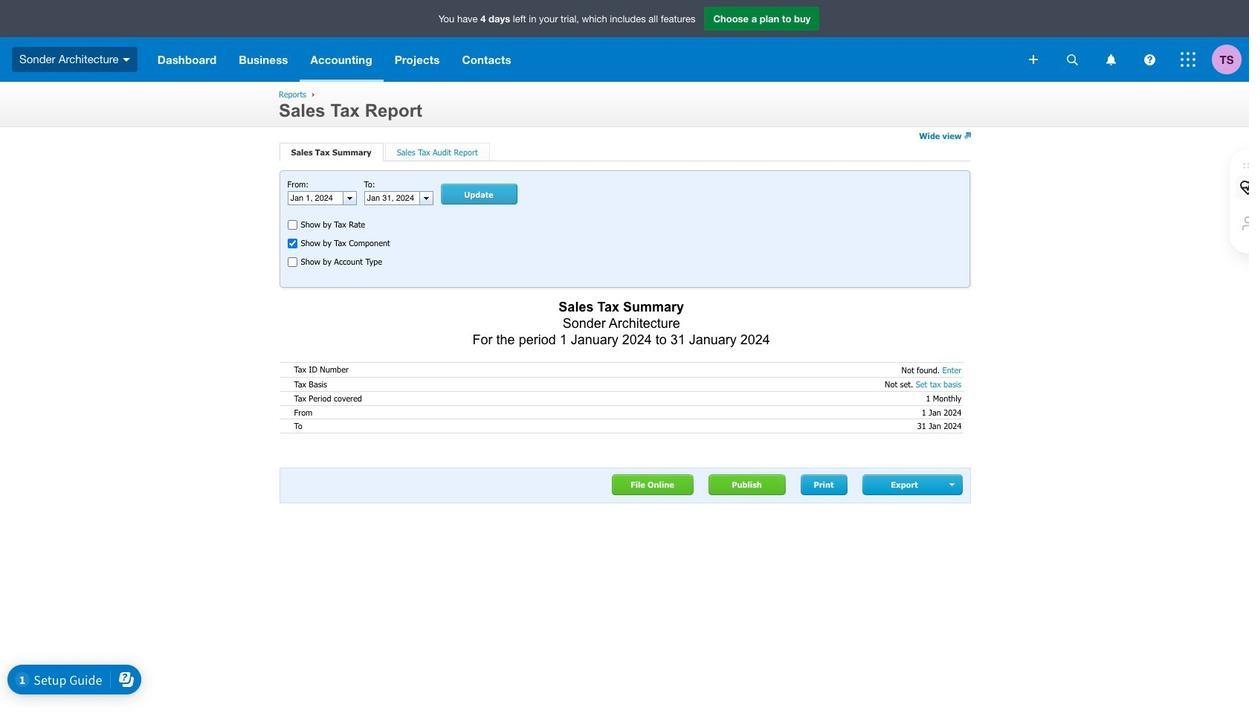 Task type: describe. For each thing, give the bounding box(es) containing it.
0 horizontal spatial svg image
[[122, 58, 130, 62]]

export options... image
[[950, 484, 957, 487]]



Task type: vqa. For each thing, say whether or not it's contained in the screenshot.
Bank Transaction "image" on the bottom
no



Task type: locate. For each thing, give the bounding box(es) containing it.
svg image
[[1181, 52, 1196, 67], [1144, 54, 1156, 65], [1029, 55, 1038, 64]]

0 horizontal spatial svg image
[[1029, 55, 1038, 64]]

svg image
[[1067, 54, 1078, 65], [1106, 54, 1116, 65], [122, 58, 130, 62]]

1 horizontal spatial svg image
[[1144, 54, 1156, 65]]

1 horizontal spatial svg image
[[1067, 54, 1078, 65]]

banner
[[0, 0, 1250, 82]]

None checkbox
[[287, 239, 297, 249], [287, 258, 297, 267], [287, 239, 297, 249], [287, 258, 297, 267]]

None checkbox
[[287, 220, 297, 230]]

None text field
[[288, 192, 343, 205], [365, 192, 419, 205], [288, 192, 343, 205], [365, 192, 419, 205]]

2 horizontal spatial svg image
[[1181, 52, 1196, 67]]

2 horizontal spatial svg image
[[1106, 54, 1116, 65]]



